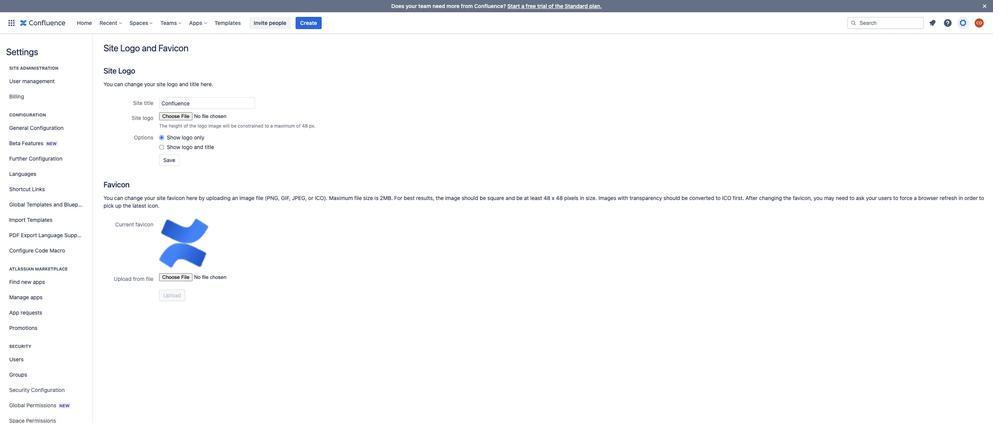 Task type: vqa. For each thing, say whether or not it's contained in the screenshot.
the google chat for confluence image at the left
no



Task type: locate. For each thing, give the bounding box(es) containing it.
new right "permissions"
[[59, 403, 70, 408]]

1 vertical spatial favicon
[[136, 221, 153, 228]]

your profile and preferences image
[[975, 18, 984, 27]]

blueprints
[[64, 201, 89, 208]]

templates right apps popup button
[[215, 19, 241, 26]]

shortcut links
[[9, 186, 45, 192]]

0 vertical spatial show
[[167, 134, 180, 141]]

1 horizontal spatial should
[[664, 195, 680, 201]]

None submit
[[159, 155, 179, 166], [159, 290, 185, 301], [159, 155, 179, 166], [159, 290, 185, 301]]

be right will
[[231, 123, 236, 129]]

0 vertical spatial change
[[125, 81, 143, 87]]

favicon down latest
[[136, 221, 153, 228]]

should right the transparency
[[664, 195, 680, 201]]

size.
[[586, 195, 597, 201]]

recent button
[[97, 17, 125, 29]]

0 vertical spatial need
[[433, 3, 445, 9]]

from right upload
[[133, 276, 144, 282]]

site
[[104, 43, 118, 53], [9, 66, 19, 71], [104, 66, 117, 75], [133, 100, 143, 106], [132, 115, 141, 121]]

0 horizontal spatial from
[[133, 276, 144, 282]]

atlassian marketplace
[[9, 266, 68, 271]]

0 vertical spatial can
[[114, 81, 123, 87]]

1 vertical spatial apps
[[30, 294, 42, 301]]

image left will
[[208, 123, 221, 129]]

1 site from the top
[[157, 81, 166, 87]]

images
[[598, 195, 616, 201]]

0 vertical spatial from
[[461, 3, 473, 9]]

security for security configuration
[[9, 387, 30, 393]]

2 horizontal spatial a
[[914, 195, 917, 201]]

and inside the 'you can change your site favicon here by uploading an image file (png, gif, jpeg, or ico). maximum file size is 2mb. for best results, the image should be square and be at least 48 x 48 pixels in size. images with transparency should be converted to ico first. after changing the favicon, you may need to ask your users to force a browser refresh in order to pick up the latest icon.'
[[506, 195, 515, 201]]

1 vertical spatial can
[[114, 195, 123, 201]]

0 vertical spatial logo
[[120, 43, 140, 53]]

pdf export language support link
[[6, 228, 86, 243]]

from right more
[[461, 3, 473, 9]]

in left "order"
[[959, 195, 963, 201]]

configuration inside security configuration link
[[31, 387, 65, 393]]

atlassian
[[9, 266, 34, 271]]

recent
[[100, 19, 117, 26]]

may
[[824, 195, 834, 201]]

0 horizontal spatial favicon
[[136, 221, 153, 228]]

find new apps
[[9, 279, 45, 285]]

apps button
[[187, 17, 210, 29]]

1 horizontal spatial need
[[836, 195, 848, 201]]

new up "further configuration" link
[[46, 141, 57, 146]]

user management
[[9, 78, 55, 84]]

home link
[[75, 17, 94, 29]]

beta
[[9, 140, 20, 146]]

site inside the 'you can change your site favicon here by uploading an image file (png, gif, jpeg, or ico). maximum file size is 2mb. for best results, the image should be square and be at least 48 x 48 pixels in size. images with transparency should be converted to ico first. after changing the favicon, you may need to ask your users to force a browser refresh in order to pick up the latest icon.'
[[157, 195, 166, 201]]

configuration down groups link
[[31, 387, 65, 393]]

image right results,
[[445, 195, 460, 201]]

1 horizontal spatial in
[[959, 195, 963, 201]]

Upload from file file field
[[159, 273, 256, 281]]

you inside the 'you can change your site favicon here by uploading an image file (png, gif, jpeg, or ico). maximum file size is 2mb. for best results, the image should be square and be at least 48 x 48 pixels in size. images with transparency should be converted to ico first. after changing the favicon, you may need to ask your users to force a browser refresh in order to pick up the latest icon.'
[[104, 195, 113, 201]]

Show logo only radio
[[159, 134, 164, 141]]

search image
[[850, 20, 857, 26]]

and for blueprints
[[53, 201, 63, 208]]

to left ico
[[716, 195, 721, 201]]

site inside group
[[9, 66, 19, 71]]

change inside the 'you can change your site favicon here by uploading an image file (png, gif, jpeg, or ico). maximum file size is 2mb. for best results, the image should be square and be at least 48 x 48 pixels in size. images with transparency should be converted to ico first. after changing the favicon, you may need to ask your users to force a browser refresh in order to pick up the latest icon.'
[[125, 195, 143, 201]]

users
[[878, 195, 892, 201]]

the
[[555, 3, 563, 9], [189, 123, 196, 129], [436, 195, 444, 201], [783, 195, 791, 201], [123, 202, 131, 209]]

1 horizontal spatial favicon
[[158, 43, 188, 53]]

site
[[157, 81, 166, 87], [157, 195, 166, 201]]

0 horizontal spatial in
[[580, 195, 584, 201]]

notification icon image
[[928, 18, 937, 27]]

here.
[[201, 81, 213, 87]]

1 vertical spatial site
[[157, 195, 166, 201]]

1 change from the top
[[125, 81, 143, 87]]

can down site logo
[[114, 81, 123, 87]]

need right team
[[433, 3, 445, 9]]

a left free
[[521, 3, 524, 9]]

1 vertical spatial new
[[59, 403, 70, 408]]

should left "square"
[[462, 195, 478, 201]]

billing link
[[6, 89, 86, 104]]

management
[[22, 78, 55, 84]]

you up "pick"
[[104, 195, 113, 201]]

you for favicon
[[104, 195, 113, 201]]

1 global from the top
[[9, 201, 25, 208]]

find
[[9, 279, 20, 285]]

change up latest
[[125, 195, 143, 201]]

change
[[125, 81, 143, 87], [125, 195, 143, 201]]

favicon left here
[[167, 195, 185, 201]]

languages link
[[6, 166, 86, 182]]

logo up site logo
[[120, 43, 140, 53]]

2 horizontal spatial title
[[205, 144, 214, 150]]

logo down show logo only
[[182, 144, 193, 150]]

promotions
[[9, 325, 37, 331]]

new inside global permissions new
[[59, 403, 70, 408]]

marketplace
[[35, 266, 68, 271]]

ask
[[856, 195, 865, 201]]

0 horizontal spatial 48
[[302, 123, 308, 129]]

file left (png,
[[256, 195, 263, 201]]

1 vertical spatial you
[[104, 195, 113, 201]]

1 vertical spatial from
[[133, 276, 144, 282]]

0 vertical spatial favicon
[[167, 195, 185, 201]]

app requests
[[9, 309, 42, 316]]

general configuration link
[[6, 120, 86, 136]]

global left "permissions"
[[9, 402, 25, 409]]

show right show logo and title option
[[167, 144, 180, 150]]

security for security
[[9, 344, 31, 349]]

favicon inside the 'you can change your site favicon here by uploading an image file (png, gif, jpeg, or ico). maximum file size is 2mb. for best results, the image should be square and be at least 48 x 48 pixels in size. images with transparency should be converted to ico first. after changing the favicon, you may need to ask your users to force a browser refresh in order to pick up the latest icon.'
[[167, 195, 185, 201]]

2 vertical spatial a
[[914, 195, 917, 201]]

1 vertical spatial need
[[836, 195, 848, 201]]

site for site title
[[133, 100, 143, 106]]

to right "order"
[[979, 195, 984, 201]]

0 horizontal spatial should
[[462, 195, 478, 201]]

0 horizontal spatial new
[[46, 141, 57, 146]]

1 vertical spatial title
[[144, 100, 153, 106]]

1 vertical spatial security
[[9, 387, 30, 393]]

after
[[745, 195, 758, 201]]

1 you from the top
[[104, 81, 113, 87]]

1 horizontal spatial favicon
[[167, 195, 185, 201]]

2 site from the top
[[157, 195, 166, 201]]

0 horizontal spatial of
[[184, 123, 188, 129]]

0 horizontal spatial need
[[433, 3, 445, 9]]

logo left here.
[[167, 81, 178, 87]]

0 vertical spatial favicon
[[158, 43, 188, 53]]

2 you from the top
[[104, 195, 113, 201]]

logo down site logo and favicon
[[118, 66, 135, 75]]

of right the height
[[184, 123, 188, 129]]

apps
[[189, 19, 202, 26]]

with
[[618, 195, 628, 201]]

templates down the links
[[26, 201, 52, 208]]

global inside configuration group
[[9, 201, 25, 208]]

a left maximum
[[270, 123, 273, 129]]

configuration up languages 'link'
[[29, 155, 62, 162]]

2 vertical spatial templates
[[27, 217, 52, 223]]

of right trial
[[548, 3, 554, 9]]

your right ask
[[866, 195, 877, 201]]

0 vertical spatial title
[[190, 81, 199, 87]]

need right may
[[836, 195, 848, 201]]

change for site logo
[[125, 81, 143, 87]]

configuration for general
[[30, 125, 64, 131]]

app requests link
[[6, 305, 86, 321]]

security up users
[[9, 344, 31, 349]]

global inside security group
[[9, 402, 25, 409]]

gif,
[[281, 195, 291, 201]]

1 vertical spatial show
[[167, 144, 180, 150]]

1 can from the top
[[114, 81, 123, 87]]

templates for global templates and blueprints
[[26, 201, 52, 208]]

results,
[[416, 195, 434, 201]]

1 security from the top
[[9, 344, 31, 349]]

and left here.
[[179, 81, 188, 87]]

0 vertical spatial new
[[46, 141, 57, 146]]

title down the site logo file field on the top
[[205, 144, 214, 150]]

image right an
[[239, 195, 255, 201]]

show for show logo and title
[[167, 144, 180, 150]]

1 horizontal spatial 48
[[544, 195, 550, 201]]

you
[[104, 81, 113, 87], [104, 195, 113, 201]]

2 change from the top
[[125, 195, 143, 201]]

to right 'constrained'
[[265, 123, 269, 129]]

48 left px.
[[302, 123, 308, 129]]

logo
[[120, 43, 140, 53], [118, 66, 135, 75]]

2 can from the top
[[114, 195, 123, 201]]

1 horizontal spatial new
[[59, 403, 70, 408]]

export
[[21, 232, 37, 238]]

1 vertical spatial templates
[[26, 201, 52, 208]]

confluence image
[[20, 18, 65, 27], [20, 18, 65, 27]]

maximum
[[274, 123, 295, 129]]

be left the at
[[516, 195, 523, 201]]

48
[[302, 123, 308, 129], [544, 195, 550, 201], [556, 195, 563, 201]]

and right "square"
[[506, 195, 515, 201]]

2 security from the top
[[9, 387, 30, 393]]

the right trial
[[555, 3, 563, 9]]

1 vertical spatial change
[[125, 195, 143, 201]]

and left blueprints
[[53, 201, 63, 208]]

import templates
[[9, 217, 52, 223]]

file
[[256, 195, 263, 201], [354, 195, 362, 201], [146, 276, 153, 282]]

configuration up the 'general' at the top of the page
[[9, 112, 46, 117]]

favicon up up
[[104, 180, 130, 189]]

configuration inside "further configuration" link
[[29, 155, 62, 162]]

or
[[308, 195, 313, 201]]

be left converted
[[682, 195, 688, 201]]

1 vertical spatial logo
[[118, 66, 135, 75]]

title
[[190, 81, 199, 87], [144, 100, 153, 106], [205, 144, 214, 150]]

pick
[[104, 202, 114, 209]]

converted
[[689, 195, 714, 201]]

show down the height
[[167, 134, 180, 141]]

can inside the 'you can change your site favicon here by uploading an image file (png, gif, jpeg, or ico). maximum file size is 2mb. for best results, the image should be square and be at least 48 x 48 pixels in size. images with transparency should be converted to ico first. after changing the favicon, you may need to ask your users to force a browser refresh in order to pick up the latest icon.'
[[114, 195, 123, 201]]

0 vertical spatial you
[[104, 81, 113, 87]]

48 right the x
[[556, 195, 563, 201]]

0 horizontal spatial file
[[146, 276, 153, 282]]

change down site logo
[[125, 81, 143, 87]]

banner
[[0, 12, 993, 34]]

1 vertical spatial global
[[9, 402, 25, 409]]

and down 'spaces' popup button
[[142, 43, 156, 53]]

security down the groups
[[9, 387, 30, 393]]

1 vertical spatial a
[[270, 123, 273, 129]]

apps right new
[[33, 279, 45, 285]]

2 horizontal spatial 48
[[556, 195, 563, 201]]

manage apps link
[[6, 290, 86, 305]]

favicon down teams dropdown button
[[158, 43, 188, 53]]

new inside beta features new
[[46, 141, 57, 146]]

configuration for security
[[31, 387, 65, 393]]

templates up pdf export language support 'link'
[[27, 217, 52, 223]]

0 vertical spatial site
[[157, 81, 166, 87]]

1 horizontal spatial file
[[256, 195, 263, 201]]

in left size.
[[580, 195, 584, 201]]

and for favicon
[[142, 43, 156, 53]]

teams button
[[158, 17, 185, 29]]

templates inside "global" element
[[215, 19, 241, 26]]

2 show from the top
[[167, 144, 180, 150]]

0 vertical spatial security
[[9, 344, 31, 349]]

browser
[[918, 195, 938, 201]]

configuration inside general configuration link
[[30, 125, 64, 131]]

configuration up beta features new
[[30, 125, 64, 131]]

transparency
[[630, 195, 662, 201]]

logo down the site logo file field on the top
[[198, 123, 207, 129]]

1 horizontal spatial a
[[521, 3, 524, 9]]

import
[[9, 217, 25, 223]]

48 left the x
[[544, 195, 550, 201]]

title left here.
[[190, 81, 199, 87]]

icon.
[[148, 202, 160, 209]]

need inside the 'you can change your site favicon here by uploading an image file (png, gif, jpeg, or ico). maximum file size is 2mb. for best results, the image should be square and be at least 48 x 48 pixels in size. images with transparency should be converted to ico first. after changing the favicon, you may need to ask your users to force a browser refresh in order to pick up the latest icon.'
[[836, 195, 848, 201]]

languages
[[9, 171, 36, 177]]

file right upload
[[146, 276, 153, 282]]

logo up show logo and title
[[182, 134, 193, 141]]

can up up
[[114, 195, 123, 201]]

refresh
[[940, 195, 957, 201]]

be
[[231, 123, 236, 129], [480, 195, 486, 201], [516, 195, 523, 201], [682, 195, 688, 201]]

start a free trial of the standard plan. link
[[507, 3, 602, 9]]

global up import
[[9, 201, 25, 208]]

help icon image
[[943, 18, 952, 27]]

find new apps link
[[6, 275, 86, 290]]

pdf
[[9, 232, 19, 238]]

0 horizontal spatial image
[[208, 123, 221, 129]]

favicon
[[167, 195, 185, 201], [136, 221, 153, 228]]

site administration
[[9, 66, 58, 71]]

1 show from the top
[[167, 134, 180, 141]]

and down the only
[[194, 144, 203, 150]]

and inside configuration group
[[53, 201, 63, 208]]

site for site logo
[[157, 81, 166, 87]]

and for title
[[194, 144, 203, 150]]

uploading
[[206, 195, 231, 201]]

be left "square"
[[480, 195, 486, 201]]

0 vertical spatial global
[[9, 201, 25, 208]]

you down site logo
[[104, 81, 113, 87]]

here
[[186, 195, 197, 201]]

0 vertical spatial apps
[[33, 279, 45, 285]]

a right "force"
[[914, 195, 917, 201]]

of right maximum
[[296, 123, 301, 129]]

file left size
[[354, 195, 362, 201]]

can for site logo
[[114, 81, 123, 87]]

0 horizontal spatial favicon
[[104, 180, 130, 189]]

up
[[115, 202, 122, 209]]

0 horizontal spatial a
[[270, 123, 273, 129]]

users
[[9, 356, 24, 363]]

2 horizontal spatial file
[[354, 195, 362, 201]]

is
[[374, 195, 379, 201]]

site for site logo
[[104, 66, 117, 75]]

configure code macro
[[9, 247, 65, 254]]

does
[[391, 3, 404, 9]]

of
[[548, 3, 554, 9], [184, 123, 188, 129], [296, 123, 301, 129]]

at
[[524, 195, 529, 201]]

1 horizontal spatial of
[[296, 123, 301, 129]]

apps up requests
[[30, 294, 42, 301]]

title up site logo
[[144, 100, 153, 106]]

0 vertical spatial templates
[[215, 19, 241, 26]]

logo down site title
[[143, 115, 153, 121]]

banner containing home
[[0, 12, 993, 34]]

by
[[199, 195, 205, 201]]

2 global from the top
[[9, 402, 25, 409]]

should
[[462, 195, 478, 201], [664, 195, 680, 201]]

logo for show logo only
[[182, 134, 193, 141]]

upload
[[114, 276, 131, 282]]

favicon,
[[793, 195, 812, 201]]



Task type: describe. For each thing, give the bounding box(es) containing it.
logo for site logo and favicon
[[120, 43, 140, 53]]

1 horizontal spatial title
[[190, 81, 199, 87]]

2 vertical spatial title
[[205, 144, 214, 150]]

only
[[194, 134, 204, 141]]

does your team need more from confluence? start a free trial of the standard plan.
[[391, 3, 602, 9]]

order
[[964, 195, 978, 201]]

global templates and blueprints link
[[6, 197, 89, 212]]

an
[[232, 195, 238, 201]]

pdf export language support
[[9, 232, 84, 238]]

px.
[[309, 123, 316, 129]]

your left team
[[406, 3, 417, 9]]

settings icon image
[[959, 18, 968, 27]]

logo for site logo
[[143, 115, 153, 121]]

change for favicon
[[125, 195, 143, 201]]

2 in from the left
[[959, 195, 963, 201]]

the left "favicon,"
[[783, 195, 791, 201]]

more
[[447, 3, 460, 9]]

global for global templates and blueprints
[[9, 201, 25, 208]]

spaces button
[[127, 17, 156, 29]]

global for global permissions new
[[9, 402, 25, 409]]

the right results,
[[436, 195, 444, 201]]

the height of the logo image will be constrained to a maximum of 48 px.
[[159, 123, 316, 129]]

spaces
[[130, 19, 148, 26]]

your up site title
[[144, 81, 155, 87]]

general configuration
[[9, 125, 64, 131]]

templates link
[[212, 17, 243, 29]]

to left "force"
[[893, 195, 898, 201]]

administration
[[20, 66, 58, 71]]

configure
[[9, 247, 34, 254]]

you for site logo
[[104, 81, 113, 87]]

create link
[[296, 17, 322, 29]]

2 horizontal spatial of
[[548, 3, 554, 9]]

Search field
[[847, 17, 924, 29]]

further configuration
[[9, 155, 62, 162]]

atlassian marketplace group
[[6, 258, 86, 338]]

create
[[300, 19, 317, 26]]

close image
[[980, 2, 989, 11]]

further configuration link
[[6, 151, 86, 166]]

user management link
[[6, 74, 86, 89]]

Site title text field
[[159, 97, 255, 109]]

further
[[9, 155, 27, 162]]

site administration group
[[6, 58, 86, 107]]

promotions link
[[6, 321, 86, 336]]

free
[[526, 3, 536, 9]]

show for show logo only
[[167, 134, 180, 141]]

force
[[900, 195, 912, 201]]

links
[[32, 186, 45, 192]]

security group
[[6, 336, 86, 423]]

(png,
[[265, 195, 280, 201]]

appswitcher icon image
[[7, 18, 16, 27]]

the up the only
[[189, 123, 196, 129]]

site for site administration
[[9, 66, 19, 71]]

will
[[223, 123, 230, 129]]

trial
[[537, 3, 547, 9]]

to left ask
[[850, 195, 855, 201]]

maximum
[[329, 195, 353, 201]]

can for favicon
[[114, 195, 123, 201]]

collapse sidebar image
[[84, 38, 100, 53]]

size
[[363, 195, 373, 201]]

2 should from the left
[[664, 195, 680, 201]]

new for permissions
[[59, 403, 70, 408]]

ico).
[[315, 195, 328, 201]]

Show logo and title radio
[[159, 143, 164, 151]]

0 horizontal spatial title
[[144, 100, 153, 106]]

upload from file
[[114, 276, 153, 282]]

Site logo file field
[[159, 112, 256, 120]]

1 should from the left
[[462, 195, 478, 201]]

global permissions new
[[9, 402, 70, 409]]

site for site logo and favicon
[[104, 43, 118, 53]]

confluence?
[[474, 3, 506, 9]]

your up icon.
[[144, 195, 155, 201]]

you can change your site logo and title here.
[[104, 81, 213, 87]]

team
[[418, 3, 431, 9]]

invite people button
[[249, 17, 291, 29]]

2 horizontal spatial image
[[445, 195, 460, 201]]

invite people
[[254, 19, 286, 26]]

height
[[169, 123, 182, 129]]

standard
[[565, 3, 588, 9]]

1 horizontal spatial image
[[239, 195, 255, 201]]

manage
[[9, 294, 29, 301]]

a inside the 'you can change your site favicon here by uploading an image file (png, gif, jpeg, or ico). maximum file size is 2mb. for best results, the image should be square and be at least 48 x 48 pixels in size. images with transparency should be converted to ico first. after changing the favicon, you may need to ask your users to force a browser refresh in order to pick up the latest icon.'
[[914, 195, 917, 201]]

pixels
[[564, 195, 578, 201]]

security configuration link
[[6, 383, 86, 398]]

site logo
[[132, 115, 153, 121]]

show logo only
[[167, 134, 204, 141]]

user
[[9, 78, 21, 84]]

the right up
[[123, 202, 131, 209]]

configuration for further
[[29, 155, 62, 162]]

logo for show logo and title
[[182, 144, 193, 150]]

people
[[269, 19, 286, 26]]

square
[[487, 195, 504, 201]]

security configuration
[[9, 387, 65, 393]]

logo for site logo
[[118, 66, 135, 75]]

jpeg,
[[292, 195, 307, 201]]

invite
[[254, 19, 268, 26]]

site for site logo
[[132, 115, 141, 121]]

configure code macro link
[[6, 243, 86, 258]]

the
[[159, 123, 167, 129]]

1 in from the left
[[580, 195, 584, 201]]

manage apps
[[9, 294, 42, 301]]

configuration group
[[6, 104, 89, 261]]

show logo and title
[[167, 144, 214, 150]]

1 vertical spatial favicon
[[104, 180, 130, 189]]

0 vertical spatial a
[[521, 3, 524, 9]]

ico
[[722, 195, 731, 201]]

2mb.
[[380, 195, 393, 201]]

latest
[[132, 202, 146, 209]]

billing
[[9, 93, 24, 100]]

first.
[[733, 195, 744, 201]]

templates for import templates
[[27, 217, 52, 223]]

best
[[404, 195, 415, 201]]

site for favicon
[[157, 195, 166, 201]]

x
[[552, 195, 555, 201]]

1 horizontal spatial from
[[461, 3, 473, 9]]

global templates and blueprints
[[9, 201, 89, 208]]

new for features
[[46, 141, 57, 146]]

app
[[9, 309, 19, 316]]

shortcut links link
[[6, 182, 86, 197]]

global element
[[5, 12, 846, 34]]

support
[[64, 232, 84, 238]]



